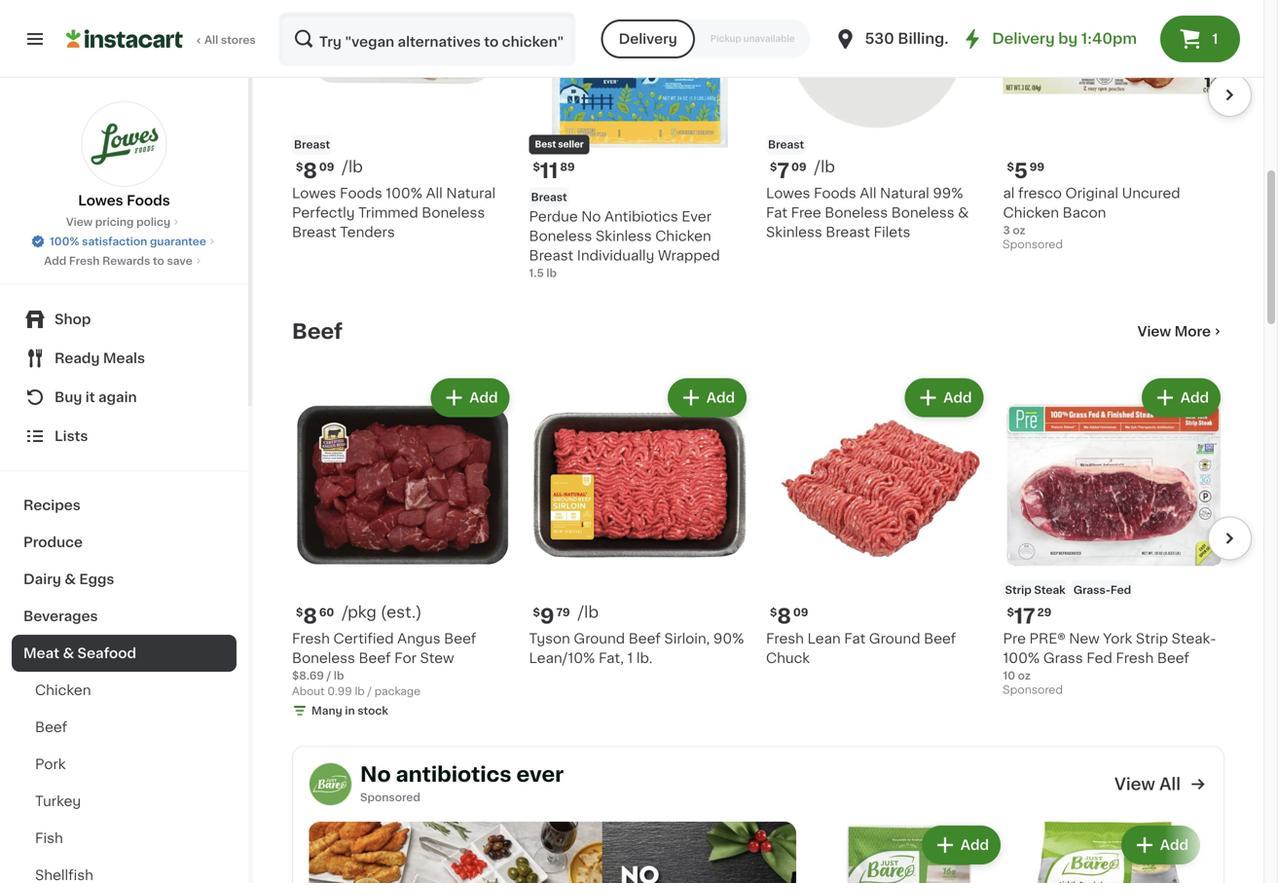 Task type: describe. For each thing, give the bounding box(es) containing it.
0 horizontal spatial strip
[[1005, 585, 1032, 595]]

many in stock
[[312, 705, 388, 716]]

lowes for 8
[[292, 186, 336, 200]]

original
[[1066, 186, 1119, 200]]

ready meals button
[[12, 339, 237, 378]]

chicken link
[[12, 672, 237, 709]]

view for view more
[[1138, 325, 1172, 338]]

$ 7 09
[[770, 160, 807, 181]]

beverages
[[23, 610, 98, 623]]

instacart logo image
[[66, 27, 183, 51]]

angus
[[397, 632, 441, 645]]

fresh certified angus beef boneless beef for stew $8.69 / lb about 0.99 lb / package
[[292, 632, 476, 696]]

beef inside tyson ground beef sirloin, 90% lean/10% fat, 1 lb.
[[629, 632, 661, 645]]

grass
[[1044, 651, 1083, 665]]

530 billingsley road
[[865, 32, 1019, 46]]

delivery for delivery by 1:40pm
[[992, 32, 1055, 46]]

pricing
[[95, 217, 134, 227]]

chicken inside "perdue no antibiotics ever boneless skinless chicken breast individually wrapped 1.5 lb"
[[656, 229, 712, 243]]

view pricing policy
[[66, 217, 171, 227]]

nsored
[[382, 792, 420, 803]]

lb.
[[637, 651, 653, 665]]

chicken inside 'al fresco original uncured chicken bacon 3 oz'
[[1003, 206, 1059, 219]]

al
[[1003, 186, 1015, 200]]

lowes foods link
[[78, 101, 170, 210]]

29
[[1038, 607, 1052, 618]]

$ 5 99
[[1007, 160, 1045, 181]]

dairy
[[23, 573, 61, 586]]

fresh inside fresh lean fat ground beef chuck
[[766, 632, 804, 645]]

produce link
[[12, 524, 237, 561]]

ground inside fresh lean fat ground beef chuck
[[869, 632, 921, 645]]

99
[[1030, 161, 1045, 172]]

billingsley
[[898, 32, 976, 46]]

perdue
[[529, 210, 578, 223]]

0 vertical spatial fed
[[1111, 585, 1132, 595]]

product group containing 5
[[1003, 0, 1225, 255]]

$8.60 per package (estimated) element
[[292, 604, 514, 629]]

ready meals
[[55, 352, 145, 365]]

9
[[540, 606, 555, 626]]

100% inside pre pre® new york strip steak- 100% grass fed fresh beef 10 oz
[[1003, 651, 1040, 665]]

stew
[[420, 651, 454, 665]]

boneless inside lowes foods 100% all natural perfectly trimmed boneless breast tenders
[[422, 206, 485, 219]]

dairy & eggs link
[[12, 561, 237, 598]]

satisfaction
[[82, 236, 147, 247]]

delivery by 1:40pm
[[992, 32, 1137, 46]]

$8.69
[[292, 670, 324, 681]]

buy it again link
[[12, 378, 237, 417]]

bacon
[[1063, 206, 1107, 219]]

lists
[[55, 429, 88, 443]]

& for eggs
[[65, 573, 76, 586]]

meat
[[23, 647, 59, 660]]

1 horizontal spatial $ 8 09
[[770, 606, 809, 626]]

perfectly
[[292, 206, 355, 219]]

sponsored badge image for 17
[[1003, 685, 1062, 696]]

shellfish
[[35, 869, 93, 882]]

lean
[[808, 632, 841, 645]]

5
[[1015, 160, 1028, 181]]

by
[[1059, 32, 1078, 46]]

$ 8 09 inside $8.09 per pound element
[[296, 160, 334, 181]]

all stores link
[[66, 12, 257, 66]]

no inside no antibiotics ever spo nsored
[[360, 764, 391, 785]]

york
[[1104, 632, 1133, 645]]

turkey
[[35, 795, 81, 808]]

$ 17 29
[[1007, 606, 1052, 626]]

Search field
[[280, 14, 574, 64]]

certified
[[333, 632, 394, 645]]

ready
[[55, 352, 100, 365]]

produce
[[23, 536, 83, 549]]

breast inside lowes foods 100% all natural perfectly trimmed boneless breast tenders
[[292, 225, 337, 239]]

meat & seafood link
[[12, 635, 237, 672]]

spo
[[360, 792, 382, 803]]

product group containing 17
[[1003, 374, 1225, 701]]

oz inside 'al fresco original uncured chicken bacon 3 oz'
[[1013, 225, 1026, 235]]

to
[[153, 256, 164, 266]]

fish link
[[12, 820, 237, 857]]

many
[[312, 705, 342, 716]]

view pricing policy link
[[66, 214, 182, 230]]

0 horizontal spatial chicken
[[35, 684, 91, 697]]

meat & seafood
[[23, 647, 136, 660]]

no inside "perdue no antibiotics ever boneless skinless chicken breast individually wrapped 1.5 lb"
[[582, 210, 601, 223]]

breast up perdue
[[531, 192, 567, 202]]

all inside lowes foods 100% all natural perfectly trimmed boneless breast tenders
[[426, 186, 443, 200]]

1 horizontal spatial beef link
[[292, 320, 343, 343]]

1:40pm
[[1082, 32, 1137, 46]]

shop
[[55, 313, 91, 326]]

99%
[[933, 186, 964, 200]]

1 inside tyson ground beef sirloin, 90% lean/10% fat, 1 lb.
[[628, 651, 633, 665]]

ground inside tyson ground beef sirloin, 90% lean/10% fat, 1 lb.
[[574, 632, 625, 645]]

/lb for 8
[[342, 159, 363, 175]]

lowes for 7
[[766, 186, 811, 200]]

grass-
[[1074, 585, 1111, 595]]

recipes link
[[12, 487, 237, 524]]

lowes foods logo image
[[81, 101, 167, 187]]

8 up chuck
[[777, 606, 792, 626]]

pre®
[[1030, 632, 1066, 645]]

100% satisfaction guarantee
[[50, 236, 206, 247]]

$7.09 per pound element
[[766, 158, 988, 183]]

view more
[[1138, 325, 1211, 338]]

100% satisfaction guarantee button
[[30, 230, 218, 249]]

0 horizontal spatial lb
[[334, 670, 344, 681]]

$ 11 89
[[533, 160, 575, 181]]

fresco
[[1019, 186, 1062, 200]]

steak
[[1035, 585, 1066, 595]]

& for seafood
[[63, 647, 74, 660]]

dairy & eggs
[[23, 573, 114, 586]]

ready meals link
[[12, 339, 237, 378]]

chuck
[[766, 651, 810, 665]]

add fresh rewards to save
[[44, 256, 193, 266]]

1 horizontal spatial lb
[[355, 686, 365, 696]]

79
[[556, 607, 570, 618]]

fat,
[[599, 651, 624, 665]]

0 vertical spatial /
[[327, 670, 331, 681]]



Task type: locate. For each thing, give the bounding box(es) containing it.
0 vertical spatial item carousel region
[[265, 0, 1252, 288]]

breast left the filets
[[826, 225, 871, 239]]

all inside lowes foods all natural 99% fat free boneless boneless & skinless breast filets
[[860, 186, 877, 200]]

boneless up '$8.69'
[[292, 651, 355, 665]]

1 vertical spatial 1
[[628, 651, 633, 665]]

/ up stock
[[368, 686, 372, 696]]

fresh down york
[[1116, 651, 1154, 665]]

sponsored badge image down 10
[[1003, 685, 1062, 696]]

1 vertical spatial /
[[368, 686, 372, 696]]

recipes
[[23, 499, 81, 512]]

fresh up chuck
[[766, 632, 804, 645]]

1 vertical spatial beef link
[[12, 709, 237, 746]]

view inside view pricing policy link
[[66, 217, 93, 227]]

lists link
[[12, 417, 237, 456]]

fish
[[35, 832, 63, 845]]

1.5
[[529, 268, 544, 278]]

/lb inside the $7.09 per pound element
[[815, 159, 835, 175]]

09 for lowes foods 100% all natural perfectly trimmed boneless breast tenders
[[319, 161, 334, 172]]

no
[[582, 210, 601, 223], [360, 764, 391, 785]]

fresh
[[69, 256, 100, 266], [292, 632, 330, 645], [766, 632, 804, 645], [1116, 651, 1154, 665]]

filets
[[874, 225, 911, 239]]

fat left free
[[766, 206, 788, 219]]

stores
[[221, 35, 256, 45]]

oz inside pre pre® new york strip steak- 100% grass fed fresh beef 10 oz
[[1018, 670, 1031, 681]]

1 vertical spatial &
[[65, 573, 76, 586]]

chicken up wrapped
[[656, 229, 712, 243]]

1 horizontal spatial chicken
[[656, 229, 712, 243]]

natural down $8.09 per pound element
[[446, 186, 496, 200]]

100% left satisfaction
[[50, 236, 79, 247]]

0 horizontal spatial /
[[327, 670, 331, 681]]

boneless right trimmed
[[422, 206, 485, 219]]

1 horizontal spatial 100%
[[386, 186, 423, 200]]

skinless down free
[[766, 225, 823, 239]]

pre pre® new york strip steak- 100% grass fed fresh beef 10 oz
[[1003, 632, 1217, 681]]

lowes up pricing
[[78, 194, 123, 207]]

sponsored badge image for 5
[[1003, 239, 1062, 251]]

0 vertical spatial view
[[66, 217, 93, 227]]

2 horizontal spatial lb
[[547, 268, 557, 278]]

0 horizontal spatial 1
[[628, 651, 633, 665]]

0 horizontal spatial $ 8 09
[[296, 160, 334, 181]]

1 horizontal spatial foods
[[340, 186, 382, 200]]

oz right 10
[[1018, 670, 1031, 681]]

lowes foods all natural 99% fat free boneless boneless & skinless breast filets
[[766, 186, 969, 239]]

fresh down satisfaction
[[69, 256, 100, 266]]

boneless down perdue
[[529, 229, 592, 243]]

& down 99%
[[958, 206, 969, 219]]

100% down pre on the right of page
[[1003, 651, 1040, 665]]

1 vertical spatial $ 8 09
[[770, 606, 809, 626]]

530
[[865, 32, 895, 46]]

11
[[540, 160, 558, 181]]

1 horizontal spatial natural
[[880, 186, 930, 200]]

boneless down 99%
[[892, 206, 955, 219]]

foods for 8
[[340, 186, 382, 200]]

& right meat
[[63, 647, 74, 660]]

17
[[1015, 606, 1036, 626]]

view for view all
[[1115, 776, 1156, 792]]

$ inside $ 7 09
[[770, 161, 777, 172]]

buy it again
[[55, 390, 137, 404]]

breast inside "perdue no antibiotics ever boneless skinless chicken breast individually wrapped 1.5 lb"
[[529, 249, 574, 262]]

$ inside $ 9 79 /lb
[[533, 607, 540, 618]]

strip up 17
[[1005, 585, 1032, 595]]

0.99
[[328, 686, 352, 696]]

delivery for delivery
[[619, 32, 678, 46]]

foods for 7
[[814, 186, 857, 200]]

fat right lean
[[844, 632, 866, 645]]

lb right the 0.99
[[355, 686, 365, 696]]

1 vertical spatial item carousel region
[[265, 366, 1252, 730]]

$ 8 09 up perfectly
[[296, 160, 334, 181]]

1 horizontal spatial lowes
[[292, 186, 336, 200]]

foods inside lowes foods all natural 99% fat free boneless boneless & skinless breast filets
[[814, 186, 857, 200]]

beef
[[292, 321, 343, 342], [444, 632, 476, 645], [629, 632, 661, 645], [924, 632, 956, 645], [359, 651, 391, 665], [1158, 651, 1190, 665], [35, 721, 67, 734]]

delivery by 1:40pm link
[[961, 27, 1137, 51]]

0 vertical spatial 100%
[[386, 186, 423, 200]]

chicken
[[1003, 206, 1059, 219], [656, 229, 712, 243], [35, 684, 91, 697]]

strip right york
[[1136, 632, 1169, 645]]

item carousel region
[[265, 0, 1252, 288], [265, 366, 1252, 730], [797, 822, 1208, 883]]

sponsored badge image
[[1003, 239, 1062, 251], [1003, 685, 1062, 696]]

for
[[394, 651, 417, 665]]

0 horizontal spatial /lb
[[342, 159, 363, 175]]

$8.09 per pound element
[[292, 158, 514, 183]]

delivery inside delivery by 1:40pm link
[[992, 32, 1055, 46]]

2 vertical spatial item carousel region
[[797, 822, 1208, 883]]

8
[[303, 160, 317, 181], [303, 606, 317, 626], [777, 606, 792, 626]]

sponsored badge image down 3 at the top right of the page
[[1003, 239, 1062, 251]]

breast up perfectly
[[294, 139, 330, 150]]

0 horizontal spatial fat
[[766, 206, 788, 219]]

1 horizontal spatial no
[[582, 210, 601, 223]]

stock
[[358, 705, 388, 716]]

skinless
[[766, 225, 823, 239], [596, 229, 652, 243]]

lowes up perfectly
[[292, 186, 336, 200]]

breast inside lowes foods all natural 99% fat free boneless boneless & skinless breast filets
[[826, 225, 871, 239]]

lb up the 0.99
[[334, 670, 344, 681]]

delivery inside the delivery button
[[619, 32, 678, 46]]

2 horizontal spatial chicken
[[1003, 206, 1059, 219]]

/ up the 0.99
[[327, 670, 331, 681]]

chicken down the meat & seafood
[[35, 684, 91, 697]]

breast down perfectly
[[292, 225, 337, 239]]

lowes foods
[[78, 194, 170, 207]]

ground up the fat,
[[574, 632, 625, 645]]

0 vertical spatial &
[[958, 206, 969, 219]]

$ 8 60 /pkg (est.)
[[296, 604, 422, 626]]

fed down new
[[1087, 651, 1113, 665]]

0 vertical spatial fat
[[766, 206, 788, 219]]

strip inside pre pre® new york strip steak- 100% grass fed fresh beef 10 oz
[[1136, 632, 1169, 645]]

1 vertical spatial no
[[360, 764, 391, 785]]

$ inside $ 11 89
[[533, 161, 540, 172]]

$9.79 per pound element
[[529, 604, 751, 629]]

lb inside "perdue no antibiotics ever boneless skinless chicken breast individually wrapped 1.5 lb"
[[547, 268, 557, 278]]

1 vertical spatial 100%
[[50, 236, 79, 247]]

530 billingsley road button
[[834, 12, 1019, 66]]

10
[[1003, 670, 1016, 681]]

0 horizontal spatial beef link
[[12, 709, 237, 746]]

1 vertical spatial view
[[1138, 325, 1172, 338]]

& inside lowes foods all natural 99% fat free boneless boneless & skinless breast filets
[[958, 206, 969, 219]]

2 vertical spatial view
[[1115, 776, 1156, 792]]

$ inside the $ 17 29
[[1007, 607, 1015, 618]]

service type group
[[601, 19, 811, 58]]

strip steak grass-fed
[[1005, 585, 1132, 595]]

1 vertical spatial fat
[[844, 632, 866, 645]]

0 vertical spatial strip
[[1005, 585, 1032, 595]]

fat inside fresh lean fat ground beef chuck
[[844, 632, 866, 645]]

policy
[[136, 217, 171, 227]]

save
[[167, 256, 193, 266]]

boneless inside the "fresh certified angus beef boneless beef for stew $8.69 / lb about 0.99 lb / package"
[[292, 651, 355, 665]]

tyson ground beef sirloin, 90% lean/10% fat, 1 lb.
[[529, 632, 744, 665]]

1 horizontal spatial fat
[[844, 632, 866, 645]]

add
[[44, 256, 66, 266], [470, 391, 498, 404], [707, 391, 735, 404], [944, 391, 972, 404], [1181, 391, 1209, 404], [961, 838, 989, 852], [1161, 838, 1189, 852]]

09 for lowes foods all natural 99% fat free boneless boneless & skinless breast filets
[[792, 161, 807, 172]]

again
[[98, 390, 137, 404]]

$ 8 09
[[296, 160, 334, 181], [770, 606, 809, 626]]

lowes down $ 7 09
[[766, 186, 811, 200]]

tyson
[[529, 632, 570, 645]]

8 inside $ 8 60 /pkg (est.)
[[303, 606, 317, 626]]

2 horizontal spatial /lb
[[815, 159, 835, 175]]

2 vertical spatial 100%
[[1003, 651, 1040, 665]]

foods up policy
[[127, 194, 170, 207]]

1 horizontal spatial delivery
[[992, 32, 1055, 46]]

1 vertical spatial lb
[[334, 670, 344, 681]]

0 horizontal spatial natural
[[446, 186, 496, 200]]

60
[[319, 607, 334, 618]]

0 horizontal spatial ground
[[574, 632, 625, 645]]

0 vertical spatial beef link
[[292, 320, 343, 343]]

boneless
[[422, 206, 485, 219], [825, 206, 888, 219], [892, 206, 955, 219], [529, 229, 592, 243], [292, 651, 355, 665]]

fresh down the 60
[[292, 632, 330, 645]]

0 vertical spatial chicken
[[1003, 206, 1059, 219]]

guarantee
[[150, 236, 206, 247]]

lowes inside lowes foods all natural 99% fat free boneless boneless & skinless breast filets
[[766, 186, 811, 200]]

in
[[345, 705, 355, 716]]

view for view pricing policy
[[66, 217, 93, 227]]

$ inside $ 8 60 /pkg (est.)
[[296, 607, 303, 618]]

buy
[[55, 390, 82, 404]]

3
[[1003, 225, 1011, 235]]

1 inside "1" button
[[1213, 32, 1219, 46]]

foods up free
[[814, 186, 857, 200]]

09 inside $ 7 09
[[792, 161, 807, 172]]

0 horizontal spatial lowes
[[78, 194, 123, 207]]

more
[[1175, 325, 1211, 338]]

pre
[[1003, 632, 1026, 645]]

fed up york
[[1111, 585, 1132, 595]]

2 sponsored badge image from the top
[[1003, 685, 1062, 696]]

item carousel region containing add
[[797, 822, 1208, 883]]

/lb up perfectly
[[342, 159, 363, 175]]

0 horizontal spatial skinless
[[596, 229, 652, 243]]

sirloin,
[[664, 632, 710, 645]]

breast up 1.5
[[529, 249, 574, 262]]

1 vertical spatial oz
[[1018, 670, 1031, 681]]

8 left the 60
[[303, 606, 317, 626]]

chicken down "fresco"
[[1003, 206, 1059, 219]]

1 ground from the left
[[574, 632, 625, 645]]

rewards
[[102, 256, 150, 266]]

1 horizontal spatial strip
[[1136, 632, 1169, 645]]

ground
[[574, 632, 625, 645], [869, 632, 921, 645]]

2 vertical spatial chicken
[[35, 684, 91, 697]]

beef inside fresh lean fat ground beef chuck
[[924, 632, 956, 645]]

skinless inside lowes foods all natural 99% fat free boneless boneless & skinless breast filets
[[766, 225, 823, 239]]

new
[[1069, 632, 1100, 645]]

0 vertical spatial $ 8 09
[[296, 160, 334, 181]]

boneless up the filets
[[825, 206, 888, 219]]

/lb right $ 7 09
[[815, 159, 835, 175]]

fed inside pre pre® new york strip steak- 100% grass fed fresh beef 10 oz
[[1087, 651, 1113, 665]]

/lb inside $8.09 per pound element
[[342, 159, 363, 175]]

view inside view more link
[[1138, 325, 1172, 338]]

1 vertical spatial strip
[[1136, 632, 1169, 645]]

lowes inside lowes foods 100% all natural perfectly trimmed boneless breast tenders
[[292, 186, 336, 200]]

product group containing 9
[[529, 374, 751, 668]]

1 horizontal spatial /
[[368, 686, 372, 696]]

1 vertical spatial sponsored badge image
[[1003, 685, 1062, 696]]

100% inside 100% satisfaction guarantee button
[[50, 236, 79, 247]]

0 horizontal spatial foods
[[127, 194, 170, 207]]

beef inside pre pre® new york strip steak- 100% grass fed fresh beef 10 oz
[[1158, 651, 1190, 665]]

foods up trimmed
[[340, 186, 382, 200]]

2 horizontal spatial 100%
[[1003, 651, 1040, 665]]

2 vertical spatial lb
[[355, 686, 365, 696]]

best
[[535, 140, 556, 149]]

89
[[560, 161, 575, 172]]

$ 8 09 up lean
[[770, 606, 809, 626]]

boneless inside "perdue no antibiotics ever boneless skinless chicken breast individually wrapped 1.5 lb"
[[529, 229, 592, 243]]

delivery
[[992, 32, 1055, 46], [619, 32, 678, 46]]

0 vertical spatial 1
[[1213, 32, 1219, 46]]

ground right lean
[[869, 632, 921, 645]]

oz
[[1013, 225, 1026, 235], [1018, 670, 1031, 681]]

2 ground from the left
[[869, 632, 921, 645]]

natural down the $7.09 per pound element
[[880, 186, 930, 200]]

1 horizontal spatial ground
[[869, 632, 921, 645]]

view all
[[1115, 776, 1181, 792]]

/lb right the 79
[[578, 604, 599, 620]]

/lb for 7
[[815, 159, 835, 175]]

fed
[[1111, 585, 1132, 595], [1087, 651, 1113, 665]]

2 natural from the left
[[880, 186, 930, 200]]

0 vertical spatial lb
[[547, 268, 557, 278]]

0 horizontal spatial 100%
[[50, 236, 79, 247]]

1 sponsored badge image from the top
[[1003, 239, 1062, 251]]

1 natural from the left
[[446, 186, 496, 200]]

1 vertical spatial fed
[[1087, 651, 1113, 665]]

90%
[[714, 632, 744, 645]]

/pkg
[[342, 604, 377, 620]]

no right perdue
[[582, 210, 601, 223]]

antibiotics
[[396, 764, 512, 785]]

None search field
[[279, 12, 576, 66]]

0 vertical spatial oz
[[1013, 225, 1026, 235]]

fat inside lowes foods all natural 99% fat free boneless boneless & skinless breast filets
[[766, 206, 788, 219]]

fresh inside the "fresh certified angus beef boneless beef for stew $8.69 / lb about 0.99 lb / package"
[[292, 632, 330, 645]]

0 horizontal spatial delivery
[[619, 32, 678, 46]]

/lb inside $ 9 79 /lb
[[578, 604, 599, 620]]

it
[[85, 390, 95, 404]]

add fresh rewards to save link
[[44, 253, 204, 269]]

1 horizontal spatial skinless
[[766, 225, 823, 239]]

lean/10%
[[529, 651, 595, 665]]

2 horizontal spatial foods
[[814, 186, 857, 200]]

natural inside lowes foods all natural 99% fat free boneless boneless & skinless breast filets
[[880, 186, 930, 200]]

09 right 7
[[792, 161, 807, 172]]

pork
[[35, 758, 66, 771]]

just bare logo image
[[309, 762, 353, 806]]

antibiotics
[[605, 210, 678, 223]]

uncured
[[1122, 186, 1181, 200]]

1
[[1213, 32, 1219, 46], [628, 651, 633, 665]]

product group
[[1003, 0, 1225, 255], [292, 374, 514, 722], [529, 374, 751, 668], [766, 374, 988, 668], [1003, 374, 1225, 701], [813, 822, 1005, 883], [1013, 822, 1205, 883]]

oz right 3 at the top right of the page
[[1013, 225, 1026, 235]]

perdue no antibiotics ever boneless skinless chicken breast individually wrapped 1.5 lb
[[529, 210, 720, 278]]

fat
[[766, 206, 788, 219], [844, 632, 866, 645]]

0 horizontal spatial no
[[360, 764, 391, 785]]

0 vertical spatial no
[[582, 210, 601, 223]]

100%
[[386, 186, 423, 200], [50, 236, 79, 247], [1003, 651, 1040, 665]]

natural inside lowes foods 100% all natural perfectly trimmed boneless breast tenders
[[446, 186, 496, 200]]

no up spo
[[360, 764, 391, 785]]

100% down $8.09 per pound element
[[386, 186, 423, 200]]

(est.)
[[381, 604, 422, 620]]

breast up $ 7 09
[[768, 139, 804, 150]]

$ inside $ 5 99
[[1007, 161, 1015, 172]]

0 vertical spatial sponsored badge image
[[1003, 239, 1062, 251]]

lb right 1.5
[[547, 268, 557, 278]]

turkey link
[[12, 783, 237, 820]]

1 vertical spatial chicken
[[656, 229, 712, 243]]

al fresco original uncured chicken bacon 3 oz
[[1003, 186, 1181, 235]]

$
[[296, 161, 303, 172], [533, 161, 540, 172], [770, 161, 777, 172], [1007, 161, 1015, 172], [296, 607, 303, 618], [533, 607, 540, 618], [770, 607, 777, 618], [1007, 607, 1015, 618]]

beef link
[[292, 320, 343, 343], [12, 709, 237, 746]]

best seller
[[535, 140, 584, 149]]

skinless inside "perdue no antibiotics ever boneless skinless chicken breast individually wrapped 1.5 lb"
[[596, 229, 652, 243]]

road
[[980, 32, 1019, 46]]

skinless up individually
[[596, 229, 652, 243]]

fresh lean fat ground beef chuck
[[766, 632, 956, 665]]

09 up perfectly
[[319, 161, 334, 172]]

add button
[[433, 380, 508, 415], [670, 380, 745, 415], [907, 380, 982, 415], [1144, 380, 1219, 415], [924, 827, 999, 863], [1124, 827, 1199, 863]]

fresh inside pre pre® new york strip steak- 100% grass fed fresh beef 10 oz
[[1116, 651, 1154, 665]]

8 up perfectly
[[303, 160, 317, 181]]

100% inside lowes foods 100% all natural perfectly trimmed boneless breast tenders
[[386, 186, 423, 200]]

& left eggs
[[65, 573, 76, 586]]

1 horizontal spatial /lb
[[578, 604, 599, 620]]

lowes
[[292, 186, 336, 200], [766, 186, 811, 200], [78, 194, 123, 207]]

foods inside lowes foods 100% all natural perfectly trimmed boneless breast tenders
[[340, 186, 382, 200]]

1 horizontal spatial 1
[[1213, 32, 1219, 46]]

2 horizontal spatial lowes
[[766, 186, 811, 200]]

no antibiotics ever spo nsored
[[360, 764, 564, 803]]

2 vertical spatial &
[[63, 647, 74, 660]]

09 up lean
[[794, 607, 809, 618]]



Task type: vqa. For each thing, say whether or not it's contained in the screenshot.
topmost the delivery
no



